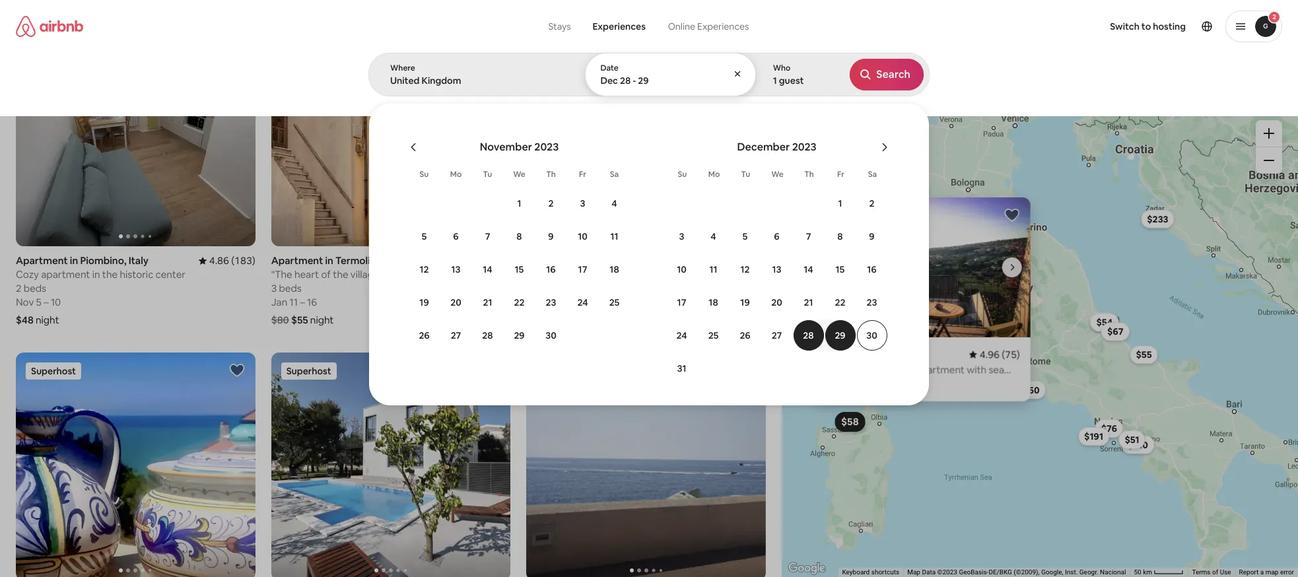 Task type: locate. For each thing, give the bounding box(es) containing it.
1 horizontal spatial 6
[[774, 231, 780, 242]]

the for of
[[333, 268, 348, 281]]

2 sa from the left
[[868, 169, 877, 180]]

1 horizontal spatial mo
[[709, 169, 720, 180]]

2 28 button from the left
[[793, 320, 825, 351]]

1 30 from the left
[[546, 330, 557, 341]]

apartment for "the
[[271, 254, 323, 267]]

2 horizontal spatial 3
[[679, 231, 685, 242]]

30 button down $75
[[856, 320, 888, 351]]

8 button up (86)
[[504, 221, 535, 252]]

1 italy from the left
[[129, 254, 149, 267]]

23 up the apartment in badesi
[[867, 297, 877, 308]]

0 horizontal spatial 27 button
[[440, 320, 472, 351]]

1 horizontal spatial 13
[[772, 264, 782, 275]]

1 vertical spatial 11
[[710, 264, 718, 275]]

1 2 button from the left
[[535, 188, 567, 219]]

experiences inside experiences button
[[593, 20, 646, 32]]

group
[[16, 19, 255, 246], [271, 19, 511, 246], [527, 19, 1006, 246], [0, 53, 1055, 104], [815, 197, 1031, 337], [16, 353, 255, 577], [271, 353, 511, 577], [527, 353, 766, 577]]

date dec 28 - 29
[[601, 63, 649, 87]]

20 button down "4.77"
[[440, 287, 472, 318]]

0 horizontal spatial 8 button
[[504, 221, 535, 252]]

2 su from the left
[[678, 169, 687, 180]]

0 horizontal spatial 23
[[546, 297, 556, 308]]

0 vertical spatial 24
[[578, 297, 588, 308]]

18 button left with
[[599, 254, 630, 285]]

0 vertical spatial 24 button
[[567, 287, 599, 318]]

1 vertical spatial 24 button
[[666, 320, 698, 351]]

2023 right december
[[792, 140, 817, 154]]

17 button
[[567, 254, 599, 285], [666, 287, 698, 318]]

19 for 2nd the 19 button from right
[[420, 297, 429, 308]]

1 the from the left
[[102, 268, 118, 281]]

1 horizontal spatial 13 button
[[761, 254, 793, 285]]

2 button
[[535, 188, 567, 219], [856, 188, 888, 219]]

17 right "mowita"
[[578, 264, 587, 275]]

4.98 (155)
[[720, 254, 766, 267]]

2 horizontal spatial 16
[[867, 264, 877, 275]]

11 left 4.98
[[710, 264, 718, 275]]

16 button up nov 12 – 17
[[535, 254, 567, 285]]

– down apartment
[[44, 296, 49, 308]]

2023 right november
[[535, 140, 559, 154]]

16 up nov 12 – 17
[[546, 264, 556, 275]]

1 27 button from the left
[[440, 320, 472, 351]]

18 left with
[[610, 264, 619, 275]]

night inside apartment in piombino, italy cozy apartment in the historic center 2 beds nov 5 – 10 $48 night
[[36, 314, 59, 326]]

1 8 from the left
[[517, 231, 522, 242]]

18
[[610, 264, 619, 275], [709, 297, 718, 308]]

10 button up seaside at top left
[[567, 221, 599, 252]]

switch to hosting link
[[1103, 13, 1194, 40]]

experiences
[[593, 20, 646, 32], [698, 20, 749, 32]]

23
[[546, 297, 556, 308], [867, 297, 877, 308]]

experiences up date
[[593, 20, 646, 32]]

breakfasts
[[782, 85, 821, 95]]

1 vertical spatial 10
[[677, 264, 687, 275]]

in left badesi
[[879, 348, 888, 361]]

1 vertical spatial 24
[[677, 330, 687, 341]]

11 right the jan
[[290, 296, 298, 309]]

2 19 from the left
[[741, 297, 750, 308]]

1 13 from the left
[[451, 264, 461, 275]]

0 vertical spatial 25 button
[[599, 287, 630, 318]]

the inside apartment in termoli, italy "the heart of the village" 3 beds jan 11 – 16 $80 $55 night
[[333, 268, 348, 281]]

1 horizontal spatial 27
[[772, 330, 782, 341]]

1 horizontal spatial 23 button
[[856, 287, 888, 318]]

$116
[[981, 344, 1000, 355]]

17 down stunning
[[677, 297, 686, 308]]

0 vertical spatial 10
[[578, 231, 588, 242]]

1 horizontal spatial 19
[[741, 297, 750, 308]]

1 right bed
[[773, 75, 777, 87]]

4 button up 4.98
[[698, 221, 730, 252]]

30 button down nov 12 – 17
[[535, 320, 567, 351]]

$55
[[291, 314, 308, 326], [1136, 349, 1152, 361]]

view
[[712, 268, 733, 281]]

None search field
[[369, 0, 1299, 406]]

online experiences link
[[657, 13, 761, 40]]

0 horizontal spatial 30 button
[[535, 320, 567, 351]]

1 20 button from the left
[[440, 287, 472, 318]]

0 horizontal spatial 12
[[420, 264, 429, 275]]

0 vertical spatial $55
[[291, 314, 308, 326]]

0 horizontal spatial 30
[[546, 330, 557, 341]]

50 km
[[1134, 569, 1154, 576]]

14 left (86)
[[483, 264, 492, 275]]

0 horizontal spatial 17
[[566, 296, 575, 309]]

1 horizontal spatial su
[[678, 169, 687, 180]]

2 21 from the left
[[804, 297, 813, 308]]

16 button up $75 button
[[856, 254, 888, 285]]

6 button up (155)
[[761, 221, 793, 252]]

8 button down $168 button
[[825, 221, 856, 252]]

1 23 from the left
[[546, 297, 556, 308]]

$233
[[1147, 213, 1169, 225]]

1 horizontal spatial 2023
[[792, 140, 817, 154]]

1 horizontal spatial 10 button
[[666, 254, 698, 285]]

2 19 button from the left
[[730, 287, 761, 318]]

0 horizontal spatial 28 button
[[472, 320, 504, 351]]

0 horizontal spatial 20
[[451, 297, 462, 308]]

0 horizontal spatial 29 button
[[504, 320, 535, 351]]

seaside
[[577, 268, 611, 281]]

what can we help you find? tab list
[[538, 13, 657, 40]]

10 up seaside at top left
[[578, 231, 588, 242]]

1 down november 2023
[[517, 197, 521, 209]]

where
[[390, 63, 415, 73]]

1 vertical spatial 18
[[709, 297, 718, 308]]

30
[[546, 330, 557, 341], [867, 330, 878, 341]]

map data ©2023 geobasis-de/bkg (©2009), google, inst. geogr. nacional
[[908, 569, 1126, 576]]

2 27 from the left
[[772, 330, 782, 341]]

2 22 button from the left
[[825, 287, 856, 318]]

we
[[513, 169, 526, 180], [772, 169, 784, 180]]

beachfront
[[637, 85, 679, 95]]

1 horizontal spatial nov
[[527, 296, 545, 309]]

apartment up cozy
[[16, 254, 68, 267]]

16 for 2nd 16 button from left
[[867, 264, 877, 275]]

1 vertical spatial 11 button
[[698, 254, 730, 285]]

profile element
[[771, 0, 1283, 53]]

of right heart
[[321, 268, 331, 281]]

14 button right (155)
[[793, 254, 825, 285]]

1 night from the left
[[36, 314, 59, 326]]

3 for the left 3 button
[[580, 197, 585, 209]]

2 the from the left
[[333, 268, 348, 281]]

$168
[[856, 195, 876, 207]]

1 horizontal spatial tu
[[741, 169, 751, 180]]

2 20 button from the left
[[761, 287, 793, 318]]

2 italy from the left
[[375, 254, 395, 267]]

1 horizontal spatial 19 button
[[730, 287, 761, 318]]

1 horizontal spatial 22 button
[[825, 287, 856, 318]]

5 inside apartment in piombino, italy cozy apartment in the historic center 2 beds nov 5 – 10 $48 night
[[36, 296, 41, 308]]

tu
[[483, 169, 492, 180], [741, 169, 751, 180]]

2 – from the left
[[300, 296, 305, 309]]

9 button
[[535, 221, 567, 252], [856, 221, 888, 252]]

1 – from the left
[[44, 296, 49, 308]]

24 down seaside at top left
[[578, 297, 588, 308]]

0 horizontal spatial beds
[[24, 282, 46, 295]]

2 26 from the left
[[740, 330, 751, 341]]

17 down "mowita"
[[566, 296, 575, 309]]

1 horizontal spatial 30 button
[[856, 320, 888, 351]]

night for 16
[[310, 314, 334, 326]]

23 button down "mowita"
[[535, 287, 567, 318]]

experiences right online
[[698, 20, 749, 32]]

0 horizontal spatial 4 button
[[599, 188, 630, 219]]

apartment inside apartment in termoli, italy "the heart of the village" 3 beds jan 11 – 16 $80 $55 night
[[271, 254, 323, 267]]

9 button up "mowita"
[[535, 221, 567, 252]]

4 up 4.98 out of 5 average rating,  155 reviews image
[[711, 231, 716, 242]]

(75)
[[1002, 348, 1020, 361]]

in inside apartment in termoli, italy "the heart of the village" 3 beds jan 11 – 16 $80 $55 night
[[325, 254, 333, 267]]

$58
[[921, 289, 937, 301], [842, 416, 859, 428]]

december
[[737, 140, 790, 154]]

0 horizontal spatial 18
[[610, 264, 619, 275]]

2 inside dropdown button
[[1273, 13, 1277, 21]]

add to wishlist: apartment in ortona, italy image
[[229, 363, 245, 379]]

vineyards
[[700, 85, 737, 95]]

0 horizontal spatial fr
[[579, 169, 587, 180]]

18 down view
[[709, 297, 718, 308]]

9 button down $168
[[856, 221, 888, 252]]

1 horizontal spatial $55
[[1136, 349, 1152, 361]]

a inside apartment in civitavecchia, italy "mowita" a seaside flat with stunning sea view
[[569, 268, 575, 281]]

"mowita"
[[527, 268, 567, 281]]

1 horizontal spatial 29
[[638, 75, 649, 87]]

apartment inside apartment in piombino, italy cozy apartment in the historic center 2 beds nov 5 – 10 $48 night
[[16, 254, 68, 267]]

sa
[[610, 169, 619, 180], [868, 169, 877, 180]]

apartment up heart
[[271, 254, 323, 267]]

italy up stunning
[[658, 254, 678, 267]]

1 horizontal spatial 11
[[611, 231, 619, 242]]

0 vertical spatial a
[[569, 268, 575, 281]]

3 inside apartment in termoli, italy "the heart of the village" 3 beds jan 11 – 16 $80 $55 night
[[271, 282, 277, 295]]

2 experiences from the left
[[698, 20, 749, 32]]

14
[[483, 264, 492, 275], [804, 264, 813, 275]]

1 horizontal spatial we
[[772, 169, 784, 180]]

17 button left flat on the top
[[567, 254, 599, 285]]

$54
[[1097, 317, 1113, 329]]

2 7 from the left
[[806, 231, 811, 242]]

1 22 from the left
[[514, 297, 525, 308]]

1 12 button from the left
[[409, 254, 440, 285]]

the down termoli,
[[333, 268, 348, 281]]

12 button
[[409, 254, 440, 285], [730, 254, 761, 285]]

2 9 from the left
[[869, 231, 875, 242]]

2 15 from the left
[[836, 264, 845, 275]]

apartment up "mowita"
[[527, 254, 579, 267]]

1 15 from the left
[[515, 264, 524, 275]]

historical
[[901, 84, 936, 95]]

0 horizontal spatial 4
[[612, 197, 617, 209]]

nov down cozy
[[16, 296, 34, 308]]

1 horizontal spatial 30
[[867, 330, 878, 341]]

8 button
[[504, 221, 535, 252], [825, 221, 856, 252]]

1 14 from the left
[[483, 264, 492, 275]]

4.86 out of 5 average rating,  183 reviews image
[[199, 254, 255, 267]]

4 up civitavecchia,
[[612, 197, 617, 209]]

1 nov from the left
[[16, 296, 34, 308]]

0 horizontal spatial 10 button
[[567, 221, 599, 252]]

1 left $168
[[838, 197, 842, 209]]

2 23 from the left
[[867, 297, 877, 308]]

1 inside who 1 guest
[[773, 75, 777, 87]]

0 vertical spatial 3 button
[[567, 188, 599, 219]]

22 for first 22 button from the right
[[835, 297, 846, 308]]

4 button up civitavecchia,
[[599, 188, 630, 219]]

13 left "4.77"
[[451, 264, 461, 275]]

1 horizontal spatial 8
[[838, 231, 843, 242]]

1 horizontal spatial 16
[[546, 264, 556, 275]]

1
[[773, 75, 777, 87], [517, 197, 521, 209], [838, 197, 842, 209]]

italy inside apartment in termoli, italy "the heart of the village" 3 beds jan 11 – 16 $80 $55 night
[[375, 254, 395, 267]]

2 15 button from the left
[[825, 254, 856, 285]]

1 vertical spatial 4 button
[[698, 221, 730, 252]]

14 button left "mowita"
[[472, 254, 504, 285]]

1 beds from the left
[[24, 282, 46, 295]]

1 horizontal spatial 1 button
[[825, 188, 856, 219]]

2 vertical spatial 3
[[271, 282, 277, 295]]

inst.
[[1065, 569, 1078, 576]]

0 horizontal spatial 1
[[517, 197, 521, 209]]

1 vertical spatial 10 button
[[666, 254, 698, 285]]

2 horizontal spatial 28
[[803, 330, 814, 341]]

of left use
[[1213, 569, 1219, 576]]

0 horizontal spatial 13
[[451, 264, 461, 275]]

13 button right 4.98
[[761, 254, 793, 285]]

3 – from the left
[[559, 296, 564, 309]]

4.98
[[720, 254, 740, 267]]

22 left $75
[[835, 297, 846, 308]]

1 horizontal spatial 4
[[711, 231, 716, 242]]

4.96 (75)
[[980, 348, 1020, 361]]

1 fr from the left
[[579, 169, 587, 180]]

a left map
[[1261, 569, 1264, 576]]

1 7 from the left
[[485, 231, 490, 242]]

(©2009),
[[1014, 569, 1040, 576]]

1 horizontal spatial a
[[1261, 569, 1264, 576]]

1 vertical spatial 25
[[708, 330, 719, 341]]

geobasis-
[[959, 569, 989, 576]]

18 for the top "18" button
[[610, 264, 619, 275]]

0 horizontal spatial tu
[[483, 169, 492, 180]]

29
[[638, 75, 649, 87], [514, 330, 525, 341], [835, 330, 846, 341]]

30 down nov 12 – 17
[[546, 330, 557, 341]]

who 1 guest
[[773, 63, 804, 87]]

21 button
[[472, 287, 504, 318], [793, 287, 825, 318]]

10 down apartment
[[51, 296, 61, 308]]

google,
[[1042, 569, 1064, 576]]

1 9 button from the left
[[535, 221, 567, 252]]

1 horizontal spatial 7
[[806, 231, 811, 242]]

in up apartment
[[70, 254, 78, 267]]

22 left nov 12 – 17
[[514, 297, 525, 308]]

1 tu from the left
[[483, 169, 492, 180]]

3 italy from the left
[[658, 254, 678, 267]]

switch
[[1110, 20, 1140, 32]]

th down november 2023
[[546, 169, 556, 180]]

1 9 from the left
[[548, 231, 554, 242]]

13
[[451, 264, 461, 275], [772, 264, 782, 275]]

0 horizontal spatial –
[[44, 296, 49, 308]]

2 2023 from the left
[[792, 140, 817, 154]]

the inside apartment in piombino, italy cozy apartment in the historic center 2 beds nov 5 – 10 $48 night
[[102, 268, 118, 281]]

$48 down cozy
[[16, 314, 34, 326]]

(155)
[[742, 254, 766, 267]]

tu down december
[[741, 169, 751, 180]]

2 beds from the left
[[279, 282, 302, 295]]

1 14 button from the left
[[472, 254, 504, 285]]

apartment inside apartment in civitavecchia, italy "mowita" a seaside flat with stunning sea view
[[527, 254, 579, 267]]

1 27 from the left
[[451, 330, 461, 341]]

$58 button
[[915, 286, 943, 304], [835, 412, 865, 432]]

apartment inside google map
showing 28 stays. 'region'
[[825, 348, 877, 361]]

experiences inside the "online experiences" link
[[698, 20, 749, 32]]

5 button
[[409, 221, 440, 252], [730, 221, 761, 252]]

1 horizontal spatial fr
[[838, 169, 845, 180]]

1 vertical spatial 17 button
[[666, 287, 698, 318]]

22 button
[[504, 287, 535, 318], [825, 287, 856, 318]]

1 2023 from the left
[[535, 140, 559, 154]]

20 button down (155)
[[761, 287, 793, 318]]

apartment down $75
[[825, 348, 877, 361]]

a left seaside at top left
[[569, 268, 575, 281]]

2 night from the left
[[310, 314, 334, 326]]

historical homes
[[901, 84, 963, 95]]

0 horizontal spatial 11
[[290, 296, 298, 309]]

bed & breakfasts
[[758, 85, 821, 95]]

9 for first 9 button from right
[[869, 231, 875, 242]]

apartment in piombino, italy cozy apartment in the historic center 2 beds nov 5 – 10 $48 night
[[16, 254, 186, 326]]

italy up historic
[[129, 254, 149, 267]]

1 28 button from the left
[[472, 320, 504, 351]]

9 down $168
[[869, 231, 875, 242]]

1 button
[[504, 188, 535, 219], [825, 188, 856, 219]]

night inside apartment in termoli, italy "the heart of the village" 3 beds jan 11 – 16 $80 $55 night
[[310, 314, 334, 326]]

24 button down seaside at top left
[[567, 287, 599, 318]]

2 vertical spatial 10
[[51, 296, 61, 308]]

1 horizontal spatial 18
[[709, 297, 718, 308]]

italy up village"
[[375, 254, 395, 267]]

30 up the apartment in badesi
[[867, 330, 878, 341]]

23 for 2nd 23 button from the right
[[546, 297, 556, 308]]

4 button
[[599, 188, 630, 219], [698, 221, 730, 252]]

2 7 button from the left
[[793, 221, 825, 252]]

2 button for november 2023
[[535, 188, 567, 219]]

flat
[[613, 268, 628, 281]]

7 for 2nd 7 button from the left
[[806, 231, 811, 242]]

0 horizontal spatial 2 button
[[535, 188, 567, 219]]

25 button down flat on the top
[[599, 287, 630, 318]]

16 down heart
[[307, 296, 317, 309]]

skiing
[[384, 85, 406, 95]]

apartment in termoli, italy "the heart of the village" 3 beds jan 11 – 16 $80 $55 night
[[271, 254, 395, 326]]

10 left sea
[[677, 264, 687, 275]]

7 for 2nd 7 button from right
[[485, 231, 490, 242]]

0 horizontal spatial su
[[420, 169, 429, 180]]

22 button left $75
[[825, 287, 856, 318]]

apartment
[[16, 254, 68, 267], [271, 254, 323, 267], [527, 254, 579, 267], [825, 348, 877, 361]]

2 horizontal spatial italy
[[658, 254, 678, 267]]

cozy
[[16, 268, 39, 281]]

17 button down stunning
[[666, 287, 698, 318]]

13 button left (86)
[[440, 254, 472, 285]]

0 vertical spatial 11 button
[[599, 221, 630, 252]]

1 horizontal spatial 6 button
[[761, 221, 793, 252]]

$233 button
[[1142, 210, 1175, 228]]

1 23 button from the left
[[535, 287, 567, 318]]

0 horizontal spatial 21 button
[[472, 287, 504, 318]]

22 button down "mowita"
[[504, 287, 535, 318]]

0 horizontal spatial 22 button
[[504, 287, 535, 318]]

in up seaside at top left
[[581, 254, 589, 267]]

in inside apartment in civitavecchia, italy "mowita" a seaside flat with stunning sea view
[[581, 254, 589, 267]]

1 horizontal spatial 7 button
[[793, 221, 825, 252]]

apartment for "mowita"
[[527, 254, 579, 267]]

24 up 31 button
[[677, 330, 687, 341]]

2 tu from the left
[[741, 169, 751, 180]]

night for –
[[36, 314, 59, 326]]

1 horizontal spatial 14 button
[[793, 254, 825, 285]]

night right $80
[[310, 314, 334, 326]]

add to wishlist: apartment in civitavecchia, italy image
[[740, 29, 756, 45]]

1 horizontal spatial 17 button
[[666, 287, 698, 318]]

0 horizontal spatial 6
[[453, 231, 459, 242]]

2 2 button from the left
[[856, 188, 888, 219]]

0 vertical spatial 18
[[610, 264, 619, 275]]

16 up $75 button
[[867, 264, 877, 275]]

2 8 from the left
[[838, 231, 843, 242]]

1 mo from the left
[[450, 169, 462, 180]]

2 button for december 2023
[[856, 188, 888, 219]]

1 6 from the left
[[453, 231, 459, 242]]

th down december 2023
[[805, 169, 814, 180]]

1 horizontal spatial 16 button
[[856, 254, 888, 285]]

the down piombino,
[[102, 268, 118, 281]]

0 horizontal spatial 5 button
[[409, 221, 440, 252]]

2 1 button from the left
[[825, 188, 856, 219]]

10 button left view
[[666, 254, 698, 285]]

25 button up 31 button
[[698, 320, 730, 351]]

2 26 button from the left
[[730, 320, 761, 351]]

1 26 from the left
[[419, 330, 430, 341]]

1 15 button from the left
[[504, 254, 535, 285]]

0 horizontal spatial experiences
[[593, 20, 646, 32]]

6 button up "4.77"
[[440, 221, 472, 252]]

0 horizontal spatial $58 button
[[835, 412, 865, 432]]

24 button up 31 button
[[666, 320, 698, 351]]

2023 for november 2023
[[535, 140, 559, 154]]

to
[[1142, 20, 1151, 32]]

italy inside apartment in piombino, italy cozy apartment in the historic center 2 beds nov 5 – 10 $48 night
[[129, 254, 149, 267]]

14 right (155)
[[804, 264, 813, 275]]

1 19 from the left
[[420, 297, 429, 308]]

25 down flat on the top
[[609, 297, 620, 308]]

– down "mowita"
[[559, 296, 564, 309]]

we down november 2023
[[513, 169, 526, 180]]

0 horizontal spatial 7
[[485, 231, 490, 242]]

0 horizontal spatial 1 button
[[504, 188, 535, 219]]

1 1 button from the left
[[504, 188, 535, 219]]

14 button
[[472, 254, 504, 285], [793, 254, 825, 285]]

4 for the topmost 4 button
[[612, 197, 617, 209]]

1 30 button from the left
[[535, 320, 567, 351]]

1 horizontal spatial 29 button
[[825, 320, 856, 351]]

0 vertical spatial 10 button
[[567, 221, 599, 252]]

homes
[[938, 84, 963, 95]]

9 up "mowita"
[[548, 231, 554, 242]]

beds down "the
[[279, 282, 302, 295]]

1 20 from the left
[[451, 297, 462, 308]]

group containing amazing views
[[0, 53, 1055, 104]]

2 22 from the left
[[835, 297, 846, 308]]

– right the jan
[[300, 296, 305, 309]]

in
[[70, 254, 78, 267], [325, 254, 333, 267], [581, 254, 589, 267], [92, 268, 100, 281], [879, 348, 888, 361]]

1 21 from the left
[[483, 297, 492, 308]]

30 for second 30 button from the right
[[546, 330, 557, 341]]

shortcuts
[[872, 569, 900, 576]]

16 for first 16 button from left
[[546, 264, 556, 275]]

6 button
[[440, 221, 472, 252], [761, 221, 793, 252]]

nov down "mowita"
[[527, 296, 545, 309]]

km
[[1143, 569, 1153, 576]]

1 th from the left
[[546, 169, 556, 180]]

11 up civitavecchia,
[[611, 231, 619, 242]]

2023
[[535, 140, 559, 154], [792, 140, 817, 154]]

27 for first 27 button from the right
[[772, 330, 782, 341]]

10 inside apartment in piombino, italy cozy apartment in the historic center 2 beds nov 5 – 10 $48 night
[[51, 296, 61, 308]]

0 vertical spatial 18 button
[[599, 254, 630, 285]]

4 for right 4 button
[[711, 231, 716, 242]]

1 horizontal spatial 9 button
[[856, 221, 888, 252]]

10 for 10 button to the top
[[578, 231, 588, 242]]

2 30 from the left
[[867, 330, 878, 341]]

7 button
[[472, 221, 504, 252], [793, 221, 825, 252]]

termoli,
[[336, 254, 373, 267]]

1 vertical spatial $48
[[16, 314, 34, 326]]

18 button down view
[[698, 287, 730, 318]]

12 right 4.98
[[741, 264, 750, 275]]

12 down "mowita"
[[547, 296, 557, 309]]

0 horizontal spatial mo
[[450, 169, 462, 180]]

10 button
[[567, 221, 599, 252], [666, 254, 698, 285]]

28 inside date dec 28 - 29
[[620, 75, 631, 87]]

25 down view
[[708, 330, 719, 341]]

12 left "4.77"
[[420, 264, 429, 275]]



Task type: describe. For each thing, give the bounding box(es) containing it.
$53 button
[[1090, 312, 1118, 331]]

$55 inside apartment in termoli, italy "the heart of the village" 3 beds jan 11 – 16 $80 $55 night
[[291, 314, 308, 326]]

apartment in badesi
[[825, 348, 921, 361]]

google image
[[785, 560, 829, 577]]

sea
[[694, 268, 710, 281]]

9 for 1st 9 button
[[548, 231, 554, 242]]

©2023
[[938, 569, 958, 576]]

calendar application
[[385, 126, 1299, 388]]

nov inside apartment in piombino, italy cozy apartment in the historic center 2 beds nov 5 – 10 $48 night
[[16, 296, 34, 308]]

2 we from the left
[[772, 169, 784, 180]]

1 7 button from the left
[[472, 221, 504, 252]]

$67
[[1108, 326, 1124, 338]]

with
[[631, 268, 650, 281]]

nacional
[[1100, 569, 1126, 576]]

2 inside apartment in piombino, italy cozy apartment in the historic center 2 beds nov 5 – 10 $48 night
[[16, 282, 21, 295]]

2 13 button from the left
[[761, 254, 793, 285]]

21 for first 21 button from the right
[[804, 297, 813, 308]]

2 6 from the left
[[774, 231, 780, 242]]

italy for apartment in termoli, italy
[[375, 254, 395, 267]]

$80
[[271, 314, 289, 326]]

the for in
[[102, 268, 118, 281]]

4.96 out of 5 average rating,  75 reviews image
[[969, 348, 1020, 361]]

4.77 (86)
[[470, 254, 511, 267]]

1 8 button from the left
[[504, 221, 535, 252]]

27 for second 27 button from the right
[[451, 330, 461, 341]]

2 12 button from the left
[[730, 254, 761, 285]]

15 for 2nd 15 button from left
[[836, 264, 845, 275]]

$191
[[1085, 431, 1104, 443]]

3 for bottom 3 button
[[679, 231, 685, 242]]

8 for 1st '8' button
[[517, 231, 522, 242]]

farms
[[586, 85, 609, 95]]

0 vertical spatial 11
[[611, 231, 619, 242]]

piombino,
[[80, 254, 126, 267]]

nov 12 – 17
[[527, 296, 575, 309]]

terms
[[1192, 569, 1211, 576]]

0 horizontal spatial 3 button
[[567, 188, 599, 219]]

1 13 button from the left
[[440, 254, 472, 285]]

group inside google map
showing 28 stays. 'region'
[[815, 197, 1031, 337]]

8 for 1st '8' button from right
[[838, 231, 843, 242]]

16 inside apartment in termoli, italy "the heart of the village" 3 beds jan 11 – 16 $80 $55 night
[[307, 296, 317, 309]]

28 for 2nd '28' button
[[803, 330, 814, 341]]

2 13 from the left
[[772, 264, 782, 275]]

hosting
[[1153, 20, 1186, 32]]

$76
[[1102, 423, 1118, 435]]

23 for 2nd 23 button from the left
[[867, 297, 877, 308]]

1 vertical spatial $58 button
[[835, 412, 865, 432]]

2 nov from the left
[[527, 296, 545, 309]]

4.86 (183)
[[209, 254, 255, 267]]

4.96
[[980, 348, 1000, 361]]

0 vertical spatial 4 button
[[599, 188, 630, 219]]

50
[[1134, 569, 1142, 576]]

november
[[480, 140, 532, 154]]

1 horizontal spatial 11 button
[[698, 254, 730, 285]]

keyboard
[[842, 569, 870, 576]]

1 horizontal spatial 17
[[578, 264, 587, 275]]

2 29 button from the left
[[825, 320, 856, 351]]

2 30 button from the left
[[856, 320, 888, 351]]

Where field
[[390, 75, 563, 87]]

15 for second 15 button from the right
[[515, 264, 524, 275]]

1 horizontal spatial 4 button
[[698, 221, 730, 252]]

apartment in civitavecchia, italy "mowita" a seaside flat with stunning sea view
[[527, 254, 733, 281]]

4.77
[[470, 254, 490, 267]]

2 button
[[1226, 11, 1283, 42]]

terms of use
[[1192, 569, 1232, 576]]

date
[[601, 63, 619, 73]]

2 th from the left
[[805, 169, 814, 180]]

0 horizontal spatial 11 button
[[599, 221, 630, 252]]

$48 inside apartment in piombino, italy cozy apartment in the historic center 2 beds nov 5 – 10 $48 night
[[16, 314, 34, 326]]

0 horizontal spatial 24 button
[[567, 287, 599, 318]]

switch to hosting
[[1110, 20, 1186, 32]]

in inside 'region'
[[879, 348, 888, 361]]

0 vertical spatial 17 button
[[567, 254, 599, 285]]

de/bkg
[[989, 569, 1012, 576]]

1 su from the left
[[420, 169, 429, 180]]

amazing views
[[435, 84, 491, 95]]

beds inside apartment in termoli, italy "the heart of the village" 3 beds jan 11 – 16 $80 $55 night
[[279, 282, 302, 295]]

29 inside date dec 28 - 29
[[638, 75, 649, 87]]

zoom out image
[[1264, 155, 1275, 166]]

1 sa from the left
[[610, 169, 619, 180]]

1 we from the left
[[513, 169, 526, 180]]

online experiences
[[668, 20, 749, 32]]

stunning
[[653, 268, 692, 281]]

– inside apartment in piombino, italy cozy apartment in the historic center 2 beds nov 5 – 10 $48 night
[[44, 296, 49, 308]]

google map
showing 28 stays. region
[[782, 104, 1299, 577]]

4.98 out of 5 average rating,  155 reviews image
[[709, 254, 766, 267]]

14 for first '14' button from right
[[804, 264, 813, 275]]

experiences tab panel
[[369, 53, 1299, 406]]

0 horizontal spatial 29
[[514, 330, 525, 341]]

1 19 button from the left
[[409, 287, 440, 318]]

1 button for november 2023
[[504, 188, 535, 219]]

11 inside apartment in termoli, italy "the heart of the village" 3 beds jan 11 – 16 $80 $55 night
[[290, 296, 298, 309]]

heart
[[295, 268, 319, 281]]

1 vertical spatial of
[[1213, 569, 1219, 576]]

2 horizontal spatial 12
[[741, 264, 750, 275]]

1 vertical spatial 3 button
[[666, 221, 698, 252]]

1 for december 2023
[[838, 197, 842, 209]]

2023 for december 2023
[[792, 140, 817, 154]]

terms of use link
[[1192, 569, 1232, 576]]

1 horizontal spatial $58 button
[[915, 286, 943, 304]]

2 horizontal spatial 17
[[677, 297, 686, 308]]

map
[[1266, 569, 1279, 576]]

$48 button
[[915, 286, 943, 304]]

2 5 button from the left
[[730, 221, 761, 252]]

who
[[773, 63, 791, 73]]

22 for first 22 button from left
[[514, 297, 525, 308]]

18 for the right "18" button
[[709, 297, 718, 308]]

beds inside apartment in piombino, italy cozy apartment in the historic center 2 beds nov 5 – 10 $48 night
[[24, 282, 46, 295]]

2 horizontal spatial 5
[[743, 231, 748, 242]]

of inside apartment in termoli, italy "the heart of the village" 3 beds jan 11 – 16 $80 $55 night
[[321, 268, 331, 281]]

dec
[[601, 75, 618, 87]]

$75 button
[[864, 300, 891, 319]]

1 horizontal spatial 18 button
[[698, 287, 730, 318]]

1 5 button from the left
[[409, 221, 440, 252]]

1 button for december 2023
[[825, 188, 856, 219]]

10 for 10 button to the right
[[677, 264, 687, 275]]

– inside apartment in termoli, italy "the heart of the village" 3 beds jan 11 – 16 $80 $55 night
[[300, 296, 305, 309]]

2 20 from the left
[[772, 297, 783, 308]]

4.86
[[209, 254, 229, 267]]

0 horizontal spatial 25
[[609, 297, 620, 308]]

28 for 2nd '28' button from the right
[[482, 330, 493, 341]]

1 horizontal spatial 5
[[422, 231, 427, 242]]

1 for november 2023
[[517, 197, 521, 209]]

1 vertical spatial a
[[1261, 569, 1264, 576]]

2 21 button from the left
[[793, 287, 825, 318]]

experiences button
[[582, 13, 657, 40]]

1 horizontal spatial 25
[[708, 330, 719, 341]]

in for seaside
[[581, 254, 589, 267]]

error
[[1281, 569, 1295, 576]]

2 16 button from the left
[[856, 254, 888, 285]]

19 for 2nd the 19 button
[[741, 297, 750, 308]]

$51
[[1125, 434, 1140, 446]]

$48 inside button
[[921, 289, 938, 301]]

2 27 button from the left
[[761, 320, 793, 351]]

1 22 button from the left
[[504, 287, 535, 318]]

in for of
[[325, 254, 333, 267]]

1 horizontal spatial 12
[[547, 296, 557, 309]]

online
[[668, 20, 696, 32]]

30 for 1st 30 button from the right
[[867, 330, 878, 341]]

$53
[[1096, 316, 1112, 328]]

apartment
[[41, 268, 90, 281]]

zoom in image
[[1264, 128, 1275, 139]]

report a map error
[[1239, 569, 1295, 576]]

$50
[[1024, 384, 1040, 396]]

amazing
[[435, 84, 468, 95]]

-
[[633, 75, 636, 87]]

2 mo from the left
[[709, 169, 720, 180]]

21 for 1st 21 button from left
[[483, 297, 492, 308]]

1 vertical spatial $58
[[842, 416, 859, 428]]

2 6 button from the left
[[761, 221, 793, 252]]

$168 button
[[850, 192, 882, 210]]

(183)
[[231, 254, 255, 267]]

report
[[1239, 569, 1259, 576]]

1 21 button from the left
[[472, 287, 504, 318]]

december 2023
[[737, 140, 817, 154]]

lake
[[852, 85, 870, 95]]

1 vertical spatial 25 button
[[698, 320, 730, 351]]

none search field containing november 2023
[[369, 0, 1299, 406]]

in for in
[[70, 254, 78, 267]]

views
[[469, 84, 491, 95]]

$191 button
[[1079, 427, 1110, 446]]

"the
[[271, 268, 292, 281]]

in down piombino,
[[92, 268, 100, 281]]

add to wishlist image
[[1004, 207, 1020, 223]]

italy for apartment in piombino, italy
[[129, 254, 149, 267]]

geogr.
[[1080, 569, 1099, 576]]

center
[[156, 268, 186, 281]]

1 26 button from the left
[[409, 320, 440, 351]]

1 horizontal spatial 24 button
[[666, 320, 698, 351]]

2 9 button from the left
[[856, 221, 888, 252]]

$55 inside button
[[1136, 349, 1152, 361]]

4.77 out of 5 average rating,  86 reviews image
[[460, 254, 511, 267]]

civitavecchia,
[[591, 254, 656, 267]]

$140
[[1128, 439, 1149, 451]]

31
[[677, 363, 687, 374]]

14 for 2nd '14' button from the right
[[483, 264, 492, 275]]

(86)
[[493, 254, 511, 267]]

2 23 button from the left
[[856, 287, 888, 318]]

2 fr from the left
[[838, 169, 845, 180]]

1 16 button from the left
[[535, 254, 567, 285]]

&
[[774, 85, 780, 95]]

countryside
[[512, 85, 558, 95]]

$51 button
[[1119, 431, 1146, 449]]

$54 button
[[1091, 313, 1119, 332]]

1 horizontal spatial $58
[[921, 289, 937, 301]]

2 8 button from the left
[[825, 221, 856, 252]]

map
[[908, 569, 921, 576]]

$116 button
[[975, 340, 1006, 359]]

keyboard shortcuts button
[[842, 568, 900, 577]]

italy inside apartment in civitavecchia, italy "mowita" a seaside flat with stunning sea view
[[658, 254, 678, 267]]

apartment for cozy
[[16, 254, 68, 267]]

0 horizontal spatial 25 button
[[599, 287, 630, 318]]

november 2023
[[480, 140, 559, 154]]

1 29 button from the left
[[504, 320, 535, 351]]

2 horizontal spatial 29
[[835, 330, 846, 341]]

$67 button
[[1102, 323, 1130, 341]]

2 14 button from the left
[[793, 254, 825, 285]]

historic
[[120, 268, 153, 281]]

1 6 button from the left
[[440, 221, 472, 252]]



Task type: vqa. For each thing, say whether or not it's contained in the screenshot.
Profile link
no



